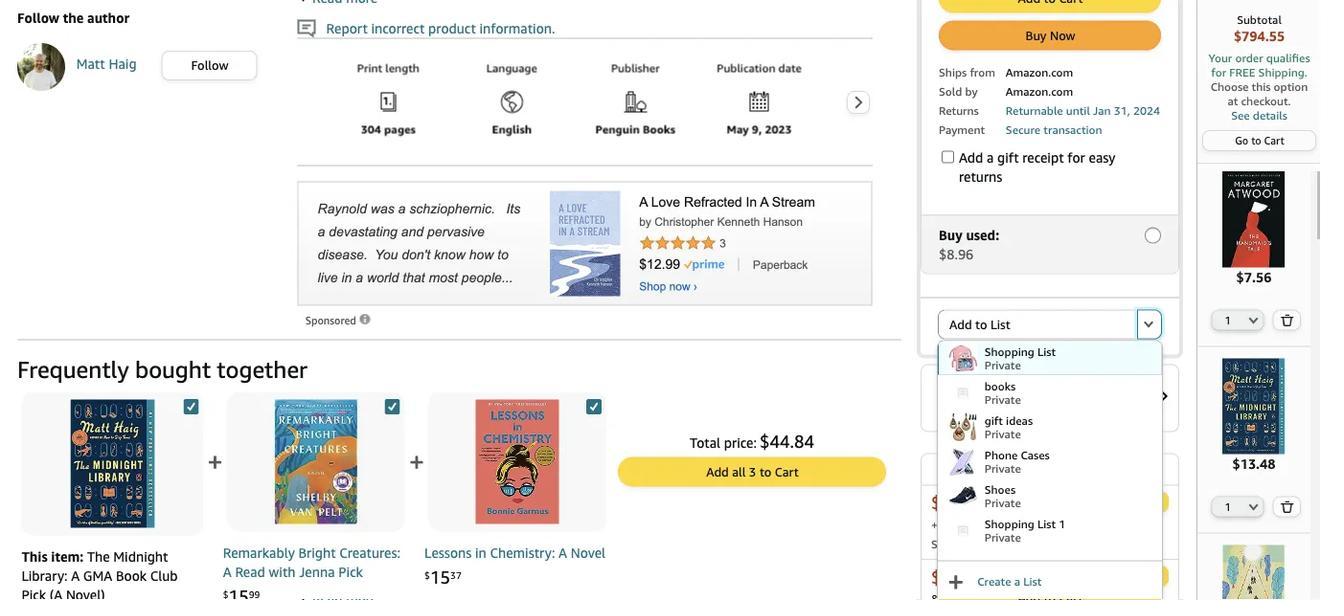 Task type: describe. For each thing, give the bounding box(es) containing it.
list for shopping list private
[[1038, 344, 1056, 358]]

frequently
[[17, 356, 129, 383]]

publication
[[717, 61, 776, 74]]

3 shopping from the top
[[985, 551, 1035, 565]]

$8.60
[[931, 493, 976, 514]]

returnable
[[1006, 103, 1063, 117]]

list down shopping list 2
[[1024, 576, 1042, 589]]

frequently bought together
[[17, 356, 308, 383]]

option
[[1274, 80, 1308, 93]]

by:
[[958, 538, 973, 551]]

bought
[[135, 356, 211, 383]]

5 private from the top
[[985, 496, 1021, 509]]

$13.48
[[1233, 456, 1276, 472]]

2
[[1059, 551, 1066, 565]]

may 9, 2023
[[727, 122, 792, 136]]

library:
[[21, 568, 68, 584]]

the handmaid&#39;s tale image
[[1206, 172, 1302, 268]]

15
[[430, 568, 450, 588]]

1 for $7.56
[[1225, 314, 1231, 327]]

31,
[[1114, 103, 1131, 117]]

returnable until jan 31, 2024 button
[[1006, 102, 1160, 117]]

phone
[[985, 448, 1018, 461]]

midnight
[[113, 549, 168, 565]]

lessons in chemistry: a novel image
[[455, 400, 580, 525]]

amazon.com returns
[[939, 84, 1073, 117]]

$ for 8
[[939, 400, 945, 411]]

$ for 15
[[425, 571, 430, 582]]

in
[[475, 545, 487, 561]]

subtotal $794.55
[[1234, 12, 1285, 44]]

amazon.com for amazon.com sold by
[[1006, 65, 1073, 79]]

shopping for shopping list 1
[[985, 517, 1035, 530]]

go
[[1235, 135, 1249, 147]]

$7.56
[[1237, 269, 1272, 285]]

gift ideas image
[[949, 412, 977, 441]]

add to cart submit for $13.65
[[1101, 567, 1168, 586]]

report
[[326, 20, 368, 36]]

see details link
[[1207, 108, 1312, 123]]

publication date
[[717, 61, 802, 74]]

1 checkbox image from the left
[[183, 400, 199, 415]]

secure transaction
[[1006, 123, 1103, 136]]

now
[[1050, 28, 1076, 43]]

matt
[[76, 56, 105, 72]]

sold inside $8.60 + $4.99  shipping sold by: gama1521
[[931, 538, 955, 551]]

gama1521
[[976, 538, 1033, 551]]

choose
[[1211, 80, 1249, 93]]

buy used: $8.96
[[939, 227, 1000, 262]]

remarkably bright creatures: a read with jenna pick image
[[254, 400, 378, 525]]

the
[[63, 10, 84, 26]]

$3.99
[[983, 401, 1018, 416]]

new
[[939, 380, 966, 396]]

for inside your order qualifies for free shipping. choose this option at checkout. see details
[[1211, 66, 1227, 79]]

books image
[[949, 378, 977, 407]]

Add to List radio
[[938, 310, 1137, 340]]

add to list option group
[[938, 310, 1162, 340]]

Add to List submit
[[939, 311, 1137, 339]]

product
[[428, 20, 476, 36]]

sold inside amazon.com sold by
[[939, 84, 962, 98]]

shopping list 1 private
[[985, 517, 1066, 544]]

easy
[[1089, 149, 1116, 165]]

your
[[1209, 51, 1233, 65]]

on
[[1058, 462, 1074, 478]]

shopping list 2 link
[[938, 548, 1162, 582]]

a for create
[[1014, 576, 1021, 589]]

add for add a gift receipt for easy returns checkbox
[[959, 149, 984, 165]]

shopping list 2 image
[[949, 550, 977, 579]]

returnable until jan 31, 2024 payment
[[939, 103, 1160, 136]]

books
[[985, 379, 1016, 392]]

information.
[[480, 20, 555, 36]]

1 for $13.48
[[1225, 501, 1231, 514]]

secure
[[1006, 123, 1041, 136]]

9,
[[752, 122, 762, 136]]

radio inactive image
[[1145, 228, 1161, 244]]

$8.60 + $4.99  shipping sold by: gama1521
[[931, 493, 1033, 551]]

checkout.
[[1241, 94, 1291, 108]]

private inside phone cases private
[[985, 461, 1021, 475]]

shoes
[[985, 482, 1016, 496]]

jan
[[1093, 103, 1111, 117]]

+ inside $8.60 + $4.99  shipping sold by: gama1521
[[931, 518, 938, 532]]

Add a gift receipt for easy returns checkbox
[[942, 151, 954, 163]]

gift inside gift ideas private
[[985, 413, 1003, 427]]

this
[[21, 549, 48, 565]]

private inside shopping list private
[[985, 358, 1021, 371]]

all
[[732, 465, 746, 480]]

see
[[1231, 109, 1250, 122]]

checkbox image
[[385, 400, 400, 415]]

add for "add all 3 to cart" submit
[[706, 465, 729, 480]]

0 horizontal spatial from
[[970, 65, 996, 79]]

shopping list 1 image
[[949, 516, 977, 545]]

a for jenna
[[223, 564, 232, 580]]

$4.99
[[941, 518, 971, 532]]

your order qualifies for free shipping. choose this option at checkout. see details
[[1209, 51, 1311, 122]]

by
[[965, 84, 978, 98]]

$44.84
[[760, 432, 815, 452]]

secure transaction button
[[1006, 121, 1103, 137]]

transaction
[[1044, 123, 1103, 136]]

with
[[269, 564, 296, 580]]

english
[[492, 122, 532, 136]]

create a list
[[978, 576, 1042, 589]]

this item:
[[21, 549, 87, 565]]

cases
[[1021, 448, 1050, 461]]

until
[[1066, 103, 1090, 117]]

(a
[[50, 587, 62, 601]]

penguin
[[596, 122, 640, 136]]

shipping inside $8.60 + $4.99  shipping sold by: gama1521
[[974, 518, 1019, 532]]

report incorrect product information.
[[316, 20, 555, 36]]

to inside go to cart link
[[1252, 135, 1262, 147]]

$8.96
[[939, 246, 974, 262]]

creatures:
[[339, 545, 401, 561]]

&
[[970, 380, 979, 396]]

private inside the "shopping list 1 private"
[[985, 530, 1021, 544]]

add to cart for $13.65
[[1107, 571, 1162, 583]]

3
[[749, 465, 757, 480]]

subtotal
[[1237, 12, 1282, 26]]

shoes private
[[985, 482, 1021, 509]]



Task type: vqa. For each thing, say whether or not it's contained in the screenshot.


Task type: locate. For each thing, give the bounding box(es) containing it.
follow for follow the author
[[17, 10, 59, 26]]

buy now
[[1026, 28, 1076, 43]]

ideas
[[1006, 413, 1033, 427]]

$13.65
[[931, 567, 986, 588]]

dropdown image left delete icon
[[1249, 504, 1259, 511]]

0 vertical spatial buy
[[1026, 28, 1047, 43]]

1 horizontal spatial for
[[1211, 66, 1227, 79]]

add inside radio
[[950, 317, 972, 332]]

2 vertical spatial shopping
[[985, 551, 1035, 565]]

sold left by:
[[931, 538, 955, 551]]

book
[[116, 568, 147, 584]]

a left read
[[223, 564, 232, 580]]

1
[[1225, 314, 1231, 327], [1225, 501, 1231, 514], [1059, 517, 1066, 530]]

novel
[[571, 545, 606, 561]]

0 horizontal spatial the midnight library: a gma book club pick (a novel) image
[[48, 400, 177, 528]]

2 amazon.com from the top
[[1006, 84, 1073, 98]]

language
[[487, 61, 538, 74]]

remarkably bright creatures: a read with jenna pick
[[223, 545, 401, 580]]

1 vertical spatial pick
[[21, 587, 46, 601]]

amazon.com inside amazon.com returns
[[1006, 84, 1073, 98]]

novel)
[[66, 587, 105, 601]]

follow for follow
[[191, 58, 229, 73]]

1 horizontal spatial follow
[[191, 58, 229, 73]]

shipping down the "(83)"
[[1022, 401, 1074, 416]]

list down add to list option group
[[1038, 344, 1056, 358]]

0 horizontal spatial checkbox image
[[183, 400, 199, 415]]

add to cart for $8.60
[[1107, 496, 1162, 509]]

a inside create a list link
[[1014, 576, 1021, 589]]

add to cart submit for $8.60
[[1101, 493, 1168, 512]]

$ left 99
[[223, 590, 229, 601]]

lessons
[[425, 545, 472, 561]]

2023
[[765, 122, 792, 136]]

shipping
[[1022, 401, 1074, 416], [974, 518, 1019, 532]]

2 vertical spatial $
[[223, 590, 229, 601]]

receipt
[[1023, 149, 1064, 165]]

4 private from the top
[[985, 461, 1021, 475]]

1 amazon.com from the top
[[1006, 65, 1073, 79]]

0 horizontal spatial $
[[223, 590, 229, 601]]

print length
[[358, 61, 420, 74]]

8
[[945, 399, 954, 417]]

1 horizontal spatial from
[[1044, 380, 1074, 396]]

$ left 96
[[939, 400, 945, 411]]

a up novel) at bottom
[[71, 568, 80, 584]]

1 vertical spatial 1
[[1225, 501, 1231, 514]]

go to cart link
[[1204, 131, 1316, 150]]

0 vertical spatial $
[[939, 400, 945, 411]]

cart
[[1265, 135, 1285, 147], [775, 465, 799, 480], [1142, 496, 1162, 509], [1142, 571, 1162, 583]]

other
[[972, 462, 1009, 478]]

1 horizontal spatial checkbox image
[[586, 400, 602, 415]]

haig
[[109, 56, 137, 72]]

read
[[235, 564, 265, 580]]

from inside new & used (83) from $ 8 96
[[1044, 380, 1074, 396]]

0 horizontal spatial buy
[[939, 227, 963, 243]]

None radio
[[1137, 310, 1162, 340]]

gift left ideas
[[985, 413, 1003, 427]]

0 horizontal spatial follow
[[17, 10, 59, 26]]

list for shopping list 2
[[1038, 551, 1056, 565]]

a inside the midnight library: a gma book club pick (a novel)
[[71, 568, 80, 584]]

follow inside button
[[191, 58, 229, 73]]

1 add to cart from the top
[[1107, 496, 1162, 509]]

0 vertical spatial dropdown image
[[1144, 320, 1154, 328]]

2 checkbox image from the left
[[586, 400, 602, 415]]

books
[[643, 122, 676, 136]]

1 private from the top
[[985, 358, 1021, 371]]

0 vertical spatial add to cart
[[1107, 496, 1162, 509]]

2 add to cart from the top
[[1107, 571, 1162, 583]]

0 vertical spatial a
[[987, 149, 994, 165]]

96
[[954, 400, 965, 411]]

shopping up gama1521 on the bottom of page
[[985, 517, 1035, 530]]

a inside add a gift receipt for easy returns
[[987, 149, 994, 165]]

1 horizontal spatial shipping
[[1022, 401, 1074, 416]]

pick for library:
[[21, 587, 46, 601]]

private inside gift ideas private
[[985, 427, 1021, 440]]

shopping list private
[[985, 344, 1056, 371]]

$ left 37 at the left of the page
[[425, 571, 430, 582]]

sellers
[[1012, 462, 1054, 478]]

1 horizontal spatial a
[[223, 564, 232, 580]]

shoes image
[[949, 481, 977, 510]]

1 vertical spatial shipping
[[974, 518, 1019, 532]]

price:
[[724, 436, 757, 451]]

amazon.com down buy now submit
[[1006, 65, 1073, 79]]

returns
[[959, 169, 1003, 184]]

the
[[87, 549, 110, 565]]

a for 15
[[559, 545, 567, 561]]

a inside lessons in chemistry: a novel $ 15 37
[[559, 545, 567, 561]]

total price: $44.84
[[690, 432, 815, 452]]

gift down secure
[[998, 149, 1019, 165]]

follow
[[17, 10, 59, 26], [191, 58, 229, 73]]

list
[[336, 52, 1307, 152]]

checkbox image right lessons in chemistry: a novel image
[[586, 400, 602, 415]]

incorrect
[[371, 20, 425, 36]]

1 horizontal spatial buy
[[1026, 28, 1047, 43]]

list for shopping list 1 private
[[1038, 517, 1056, 530]]

a inside 'remarkably bright creatures: a read with jenna pick'
[[223, 564, 232, 580]]

sold
[[939, 84, 962, 98], [931, 538, 955, 551]]

3 private from the top
[[985, 427, 1021, 440]]

new & used (83) from $ 8 96
[[939, 380, 1074, 417]]

amazon
[[1078, 462, 1129, 478]]

1 vertical spatial amazon.com
[[1006, 84, 1073, 98]]

list inside the "shopping list 1 private"
[[1038, 517, 1056, 530]]

add
[[959, 149, 984, 165], [950, 317, 972, 332], [706, 465, 729, 480], [1107, 496, 1126, 509], [1107, 571, 1126, 583]]

Add all 3 to Cart submit
[[619, 459, 885, 486]]

0 vertical spatial shipping
[[1022, 401, 1074, 416]]

1 vertical spatial for
[[1068, 149, 1086, 165]]

+
[[972, 401, 980, 416], [207, 446, 223, 478], [409, 446, 425, 478], [931, 518, 938, 532], [948, 565, 965, 599]]

0 vertical spatial pick
[[338, 564, 363, 580]]

list up shopping list private
[[991, 317, 1011, 332]]

1 vertical spatial from
[[1044, 380, 1074, 396]]

0 horizontal spatial for
[[1068, 149, 1086, 165]]

remarkably
[[223, 545, 295, 561]]

a left novel
[[559, 545, 567, 561]]

amazon.com inside amazon.com sold by
[[1006, 65, 1073, 79]]

follow left the
[[17, 10, 59, 26]]

$794.55
[[1234, 28, 1285, 44]]

for inside add a gift receipt for easy returns
[[1068, 149, 1086, 165]]

1 up the 2
[[1059, 517, 1066, 530]]

shopping list image
[[949, 343, 977, 372]]

list left the 2
[[1038, 551, 1056, 565]]

1 vertical spatial a
[[1014, 576, 1021, 589]]

delete image
[[1281, 501, 1294, 514]]

1 horizontal spatial a
[[1014, 576, 1021, 589]]

1 horizontal spatial dropdown image
[[1249, 504, 1259, 511]]

a right create
[[1014, 576, 1021, 589]]

a for add
[[987, 149, 994, 165]]

author
[[87, 10, 130, 26]]

list containing print length
[[336, 52, 1307, 152]]

for down your
[[1211, 66, 1227, 79]]

list inside radio
[[991, 317, 1011, 332]]

gift ideas private
[[985, 413, 1033, 440]]

phone cases private
[[985, 448, 1050, 475]]

dropdown image down radio inactive image
[[1144, 320, 1154, 328]]

add a gift receipt for easy returns
[[959, 149, 1116, 184]]

chemistry:
[[490, 545, 555, 561]]

0 vertical spatial add to cart submit
[[1101, 493, 1168, 512]]

304 pages
[[361, 122, 416, 136]]

$ inside new & used (83) from $ 8 96
[[939, 400, 945, 411]]

the midnight library: a gma book club pick (a novel) image up the
[[48, 400, 177, 528]]

99
[[249, 590, 260, 601]]

shopping up create a list link
[[985, 551, 1035, 565]]

0 horizontal spatial a
[[987, 149, 994, 165]]

from up by
[[970, 65, 996, 79]]

pick down creatures:
[[338, 564, 363, 580]]

details
[[1253, 109, 1288, 122]]

used
[[983, 380, 1013, 396]]

dropdown image
[[1144, 320, 1154, 328], [1249, 504, 1259, 511]]

the midnight library: a gma book club pick (a novel) image
[[1206, 359, 1302, 455], [48, 400, 177, 528]]

1 vertical spatial follow
[[191, 58, 229, 73]]

books private
[[985, 379, 1021, 406]]

1 horizontal spatial the midnight library: a gma book club pick (a novel) image
[[1206, 359, 1302, 455]]

$ inside lessons in chemistry: a novel $ 15 37
[[425, 571, 430, 582]]

0 vertical spatial follow
[[17, 10, 59, 26]]

delete image
[[1281, 314, 1294, 327]]

1 inside the "shopping list 1 private"
[[1059, 517, 1066, 530]]

0 vertical spatial from
[[970, 65, 996, 79]]

payment
[[939, 123, 985, 136]]

gma
[[83, 568, 112, 584]]

add to cart
[[1107, 496, 1162, 509], [1107, 571, 1162, 583]]

0 vertical spatial sold
[[939, 84, 962, 98]]

buy for buy now
[[1026, 28, 1047, 43]]

0 vertical spatial gift
[[998, 149, 1019, 165]]

0 vertical spatial shopping
[[985, 344, 1035, 358]]

6 private from the top
[[985, 530, 1021, 544]]

2 vertical spatial 1
[[1059, 517, 1066, 530]]

0 vertical spatial 1
[[1225, 314, 1231, 327]]

private
[[985, 358, 1021, 371], [985, 392, 1021, 406], [985, 427, 1021, 440], [985, 461, 1021, 475], [985, 496, 1021, 509], [985, 530, 1021, 544]]

free
[[1230, 66, 1256, 79]]

checkbox image
[[183, 400, 199, 415], [586, 400, 602, 415]]

1 vertical spatial $
[[425, 571, 430, 582]]

for left easy
[[1068, 149, 1086, 165]]

add inside add a gift receipt for easy returns
[[959, 149, 984, 165]]

shopping for shopping list
[[985, 344, 1035, 358]]

gift
[[998, 149, 1019, 165], [985, 413, 1003, 427]]

other sellers on amazon
[[972, 462, 1129, 478]]

pick down library:
[[21, 587, 46, 601]]

2024
[[1134, 103, 1160, 117]]

list inside shopping list private
[[1038, 344, 1056, 358]]

from right the "(83)"
[[1044, 380, 1074, 396]]

304
[[361, 122, 381, 136]]

malgudi days (penguin classics) image
[[1206, 546, 1302, 601]]

amazon.com for amazon.com returns
[[1006, 84, 1073, 98]]

pick for creatures:
[[338, 564, 363, 580]]

amazon.com up returnable
[[1006, 84, 1073, 98]]

shopping up books
[[985, 344, 1035, 358]]

matt haig link
[[76, 56, 137, 78]]

a up returns in the right of the page
[[987, 149, 994, 165]]

phone cases image
[[949, 447, 977, 476]]

shipping.
[[1259, 66, 1308, 79]]

buy inside buy used: $8.96
[[939, 227, 963, 243]]

add for add to list submit
[[950, 317, 972, 332]]

1 shopping from the top
[[985, 344, 1035, 358]]

buy up $8.96
[[939, 227, 963, 243]]

a for club
[[71, 568, 80, 584]]

0 horizontal spatial a
[[71, 568, 80, 584]]

may
[[727, 122, 749, 136]]

2 add to cart submit from the top
[[1101, 567, 1168, 586]]

37
[[450, 571, 462, 582]]

checkbox image down bought
[[183, 400, 199, 415]]

next image
[[853, 95, 864, 110]]

dropdown image inside add to list option group
[[1144, 320, 1154, 328]]

0 horizontal spatial pick
[[21, 587, 46, 601]]

a
[[559, 545, 567, 561], [223, 564, 232, 580], [71, 568, 80, 584]]

list up shopping list 2
[[1038, 517, 1056, 530]]

shopping inside the "shopping list 1 private"
[[985, 517, 1035, 530]]

penguin books
[[596, 122, 676, 136]]

1 vertical spatial add to cart
[[1107, 571, 1162, 583]]

sold down "ships"
[[939, 84, 962, 98]]

1 left delete icon
[[1225, 501, 1231, 514]]

1 horizontal spatial pick
[[338, 564, 363, 580]]

1 vertical spatial shopping
[[985, 517, 1035, 530]]

used:
[[966, 227, 1000, 243]]

1 left dropdown image
[[1225, 314, 1231, 327]]

0 vertical spatial for
[[1211, 66, 1227, 79]]

1 vertical spatial add to cart submit
[[1101, 567, 1168, 586]]

leave feedback on sponsored ad element
[[305, 314, 372, 327]]

1 vertical spatial gift
[[985, 413, 1003, 427]]

report incorrect product information. image
[[298, 20, 316, 38]]

matt haig
[[76, 56, 137, 72]]

1 vertical spatial dropdown image
[[1249, 504, 1259, 511]]

buy left now
[[1026, 28, 1047, 43]]

the midnight library: a gma book club pick (a novel) image up $13.48
[[1206, 359, 1302, 455]]

pick inside 'remarkably bright creatures: a read with jenna pick'
[[338, 564, 363, 580]]

Buy Now submit
[[940, 22, 1160, 49]]

buy
[[1026, 28, 1047, 43], [939, 227, 963, 243]]

2 horizontal spatial $
[[939, 400, 945, 411]]

1 horizontal spatial $
[[425, 571, 430, 582]]

2 horizontal spatial a
[[559, 545, 567, 561]]

2 shopping from the top
[[985, 517, 1035, 530]]

bright
[[298, 545, 336, 561]]

to inside add to list radio
[[975, 317, 987, 332]]

follow right the haig at the top left of page
[[191, 58, 229, 73]]

None submit
[[940, 0, 1160, 12], [1274, 311, 1300, 330], [1138, 311, 1161, 339], [1274, 498, 1300, 517], [940, 0, 1160, 12], [1274, 311, 1300, 330], [1138, 311, 1161, 339], [1274, 498, 1300, 517]]

0 horizontal spatial dropdown image
[[1144, 320, 1154, 328]]

pick inside the midnight library: a gma book club pick (a novel)
[[21, 587, 46, 601]]

gift inside add a gift receipt for easy returns
[[998, 149, 1019, 165]]

Add to Cart submit
[[1101, 493, 1168, 512], [1101, 567, 1168, 586]]

0 vertical spatial amazon.com
[[1006, 65, 1073, 79]]

1 vertical spatial sold
[[931, 538, 955, 551]]

sponsored link
[[305, 311, 372, 330]]

shopping inside shopping list private
[[985, 344, 1035, 358]]

shipping up gama1521 on the bottom of page
[[974, 518, 1019, 532]]

2 private from the top
[[985, 392, 1021, 406]]

1 add to cart submit from the top
[[1101, 493, 1168, 512]]

buy for buy used: $8.96
[[939, 227, 963, 243]]

0 horizontal spatial shipping
[[974, 518, 1019, 532]]

total
[[690, 436, 721, 451]]

print
[[358, 61, 383, 74]]

1 vertical spatial buy
[[939, 227, 963, 243]]

report incorrect product information. link
[[298, 20, 555, 38]]

shopping list 2
[[985, 551, 1066, 565]]

dropdown image
[[1249, 317, 1259, 324]]



